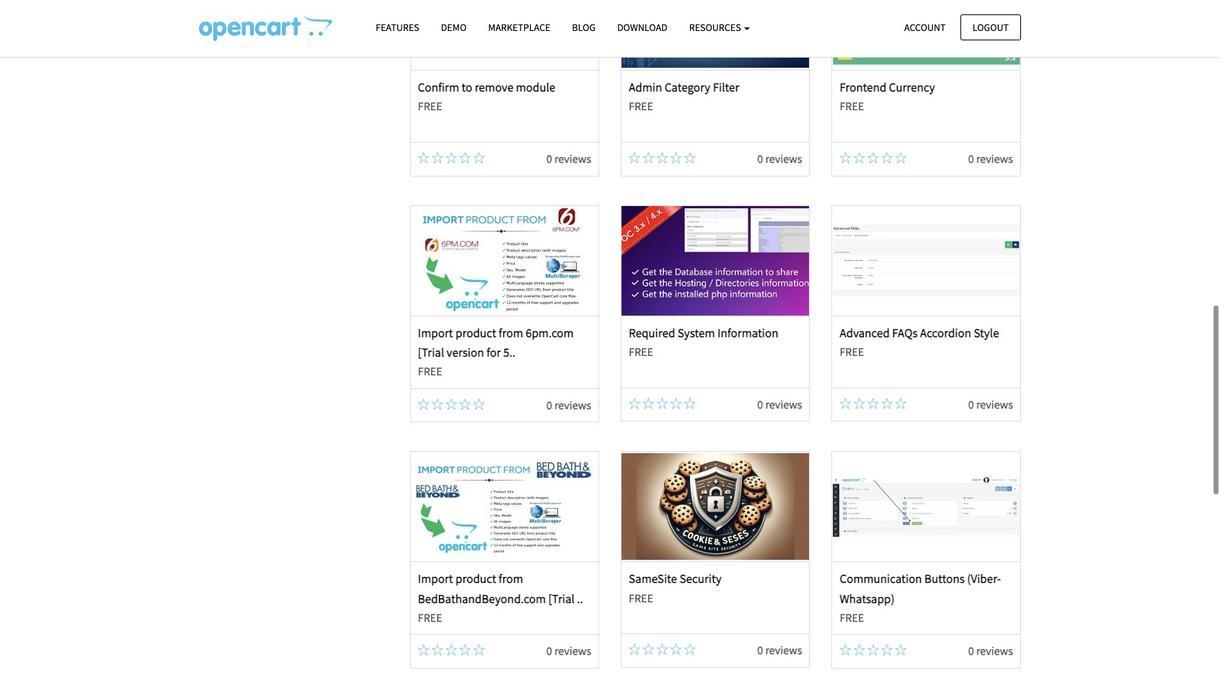 Task type: describe. For each thing, give the bounding box(es) containing it.
reviews for frontend currency
[[977, 152, 1013, 166]]

frontend
[[840, 79, 887, 95]]

0 for admin category filter
[[758, 152, 763, 166]]

communication buttons (viber- whatsapp) link
[[840, 572, 1001, 607]]

logout
[[973, 21, 1009, 34]]

free inside admin category filter free
[[629, 99, 653, 114]]

admin category filter free
[[629, 79, 740, 114]]

reviews for import product from 6pm.com [trial version for 5..
[[555, 398, 591, 412]]

confirm to remove module link
[[418, 79, 556, 95]]

confirm
[[418, 79, 459, 95]]

frontend currency free
[[840, 79, 935, 114]]

from for bedbathandbeyond.com
[[499, 572, 523, 587]]

information
[[718, 325, 779, 341]]

advanced faqs accordion style free
[[840, 325, 999, 359]]

0 for samesite security
[[758, 644, 763, 658]]

features
[[376, 21, 419, 34]]

free inside import product from 6pm.com [trial version for 5.. free
[[418, 364, 442, 379]]

0 reviews for communication buttons (viber- whatsapp)
[[969, 644, 1013, 659]]

0 reviews for required system information
[[758, 397, 802, 412]]

0 for required system information
[[758, 397, 763, 412]]

security
[[680, 572, 722, 587]]

communication buttons (viber- whatsapp) free
[[840, 572, 1001, 625]]

reviews for confirm to remove module
[[555, 152, 591, 166]]

blog link
[[561, 15, 607, 40]]

[trial for version
[[418, 345, 444, 361]]

required system information image
[[622, 206, 810, 316]]

reviews for required system information
[[766, 397, 802, 412]]

0 for communication buttons (viber- whatsapp)
[[969, 644, 974, 659]]

import product from bedbathandbeyond.com [trial .. link
[[418, 572, 583, 607]]

confirm to remove module image
[[411, 0, 599, 70]]

required system information free
[[629, 325, 779, 359]]

accordion
[[920, 325, 972, 341]]

module
[[516, 79, 556, 95]]

[trial for ..
[[549, 591, 575, 607]]

account link
[[892, 14, 958, 40]]

category
[[665, 79, 711, 95]]

0 reviews for frontend currency
[[969, 152, 1013, 166]]

0 reviews for samesite security
[[758, 644, 802, 658]]

remove
[[475, 79, 514, 95]]

frontend currency image
[[833, 0, 1020, 70]]

free inside the confirm to remove module free
[[418, 99, 442, 114]]

download
[[617, 21, 668, 34]]

filter
[[713, 79, 740, 95]]

free inside "import product from bedbathandbeyond.com [trial .. free"
[[418, 611, 442, 625]]

account
[[905, 21, 946, 34]]

advanced faqs accordion style link
[[840, 325, 999, 341]]

0 for advanced faqs accordion style
[[969, 397, 974, 412]]

0 for frontend currency
[[969, 152, 974, 166]]

from for 6pm.com
[[499, 325, 523, 341]]

other extensions image
[[199, 15, 333, 41]]

0 reviews for confirm to remove module
[[547, 152, 591, 166]]

free inside samesite security free
[[629, 591, 653, 606]]

0 reviews for admin category filter
[[758, 152, 802, 166]]

faqs
[[892, 325, 918, 341]]

0 for import product from 6pm.com [trial version for 5..
[[547, 398, 552, 412]]

5..
[[504, 345, 516, 361]]

admin
[[629, 79, 662, 95]]

0 reviews for import product from bedbathandbeyond.com [trial ..
[[547, 644, 591, 659]]



Task type: locate. For each thing, give the bounding box(es) containing it.
bedbathandbeyond.com
[[418, 591, 546, 607]]

0 reviews for advanced faqs accordion style
[[969, 397, 1013, 412]]

communication buttons (viber-whatsapp) image
[[833, 453, 1020, 562]]

free down the confirm
[[418, 99, 442, 114]]

download link
[[607, 15, 679, 40]]

from up 5..
[[499, 325, 523, 341]]

import product from 6pm.com [trial version for 5.. link
[[418, 325, 574, 361]]

free down admin
[[629, 99, 653, 114]]

2 import from the top
[[418, 572, 453, 587]]

import product from bedbathandbeyond.com [trial .. free
[[418, 572, 583, 625]]

features link
[[365, 15, 430, 40]]

resources
[[689, 21, 743, 34]]

[trial
[[418, 345, 444, 361], [549, 591, 575, 607]]

0 vertical spatial import
[[418, 325, 453, 341]]

[trial inside import product from 6pm.com [trial version for 5.. free
[[418, 345, 444, 361]]

1 from from the top
[[499, 325, 523, 341]]

confirm to remove module free
[[418, 79, 556, 114]]

demo link
[[430, 15, 478, 40]]

import for import product from bedbathandbeyond.com [trial ..
[[418, 572, 453, 587]]

blog
[[572, 21, 596, 34]]

reviews for communication buttons (viber- whatsapp)
[[977, 644, 1013, 659]]

import up bedbathandbeyond.com on the left of page
[[418, 572, 453, 587]]

free inside communication buttons (viber- whatsapp) free
[[840, 611, 864, 625]]

free down frontend
[[840, 99, 864, 114]]

1 import from the top
[[418, 325, 453, 341]]

(viber-
[[968, 572, 1001, 587]]

free down bedbathandbeyond.com on the left of page
[[418, 611, 442, 625]]

import up "version" on the left of page
[[418, 325, 453, 341]]

reviews for samesite security
[[766, 644, 802, 658]]

0 for import product from bedbathandbeyond.com [trial ..
[[547, 644, 552, 659]]

0
[[547, 152, 552, 166], [758, 152, 763, 166], [969, 152, 974, 166], [758, 397, 763, 412], [969, 397, 974, 412], [547, 398, 552, 412], [758, 644, 763, 658], [547, 644, 552, 659], [969, 644, 974, 659]]

reviews
[[555, 152, 591, 166], [766, 152, 802, 166], [977, 152, 1013, 166], [766, 397, 802, 412], [977, 397, 1013, 412], [555, 398, 591, 412], [766, 644, 802, 658], [555, 644, 591, 659], [977, 644, 1013, 659]]

free inside "advanced faqs accordion style free"
[[840, 345, 864, 359]]

free
[[418, 99, 442, 114], [629, 99, 653, 114], [840, 99, 864, 114], [629, 345, 653, 359], [840, 345, 864, 359], [418, 364, 442, 379], [629, 591, 653, 606], [418, 611, 442, 625], [840, 611, 864, 625]]

currency
[[889, 79, 935, 95]]

free down the whatsapp)
[[840, 611, 864, 625]]

required system information link
[[629, 325, 779, 341]]

free down import product from 6pm.com [trial version for 5.. link
[[418, 364, 442, 379]]

to
[[462, 79, 472, 95]]

product up "version" on the left of page
[[456, 325, 496, 341]]

for
[[487, 345, 501, 361]]

1 vertical spatial [trial
[[549, 591, 575, 607]]

buttons
[[925, 572, 965, 587]]

free inside required system information free
[[629, 345, 653, 359]]

product up bedbathandbeyond.com on the left of page
[[456, 572, 496, 587]]

1 vertical spatial product
[[456, 572, 496, 587]]

marketplace
[[488, 21, 551, 34]]

import
[[418, 325, 453, 341], [418, 572, 453, 587]]

samesite security free
[[629, 572, 722, 606]]

frontend currency link
[[840, 79, 935, 95]]

1 horizontal spatial [trial
[[549, 591, 575, 607]]

samesite security link
[[629, 572, 722, 587]]

0 vertical spatial from
[[499, 325, 523, 341]]

from inside "import product from bedbathandbeyond.com [trial .. free"
[[499, 572, 523, 587]]

admin category filter image
[[622, 0, 810, 70]]

logout link
[[961, 14, 1021, 40]]

from up bedbathandbeyond.com on the left of page
[[499, 572, 523, 587]]

communication
[[840, 572, 922, 587]]

0 horizontal spatial [trial
[[418, 345, 444, 361]]

from
[[499, 325, 523, 341], [499, 572, 523, 587]]

free down samesite
[[629, 591, 653, 606]]

samesite
[[629, 572, 677, 587]]

0 vertical spatial product
[[456, 325, 496, 341]]

samesite security image
[[622, 453, 810, 562]]

reviews for import product from bedbathandbeyond.com [trial ..
[[555, 644, 591, 659]]

star light o image
[[432, 152, 443, 164], [446, 152, 457, 164], [460, 152, 471, 164], [643, 152, 654, 164], [657, 152, 668, 164], [684, 152, 696, 164], [854, 152, 865, 164], [895, 152, 907, 164], [643, 398, 654, 410], [840, 398, 852, 410], [868, 398, 879, 410], [895, 398, 907, 410], [432, 399, 443, 410], [446, 399, 457, 410], [460, 399, 471, 410], [473, 399, 485, 410], [629, 644, 641, 656], [643, 644, 654, 656], [657, 644, 668, 656], [671, 644, 682, 656], [684, 644, 696, 656], [418, 645, 430, 657], [432, 645, 443, 657], [460, 645, 471, 657], [854, 645, 865, 657], [868, 645, 879, 657], [882, 645, 893, 657], [895, 645, 907, 657]]

..
[[577, 591, 583, 607]]

[trial left ..
[[549, 591, 575, 607]]

free down the required
[[629, 345, 653, 359]]

[trial inside "import product from bedbathandbeyond.com [trial .. free"
[[549, 591, 575, 607]]

product inside "import product from bedbathandbeyond.com [trial .. free"
[[456, 572, 496, 587]]

advanced faqs accordion style image
[[833, 206, 1020, 316]]

product
[[456, 325, 496, 341], [456, 572, 496, 587]]

required
[[629, 325, 675, 341]]

product for free
[[456, 572, 496, 587]]

system
[[678, 325, 715, 341]]

import product from bedbathandbeyond.com [trial .. image
[[411, 453, 599, 562]]

import for import product from 6pm.com [trial version for 5..
[[418, 325, 453, 341]]

[trial left "version" on the left of page
[[418, 345, 444, 361]]

import product from 6pm.com [trial version for 5.. free
[[418, 325, 574, 379]]

import inside import product from 6pm.com [trial version for 5.. free
[[418, 325, 453, 341]]

free down advanced
[[840, 345, 864, 359]]

product inside import product from 6pm.com [trial version for 5.. free
[[456, 325, 496, 341]]

reviews for advanced faqs accordion style
[[977, 397, 1013, 412]]

version
[[447, 345, 484, 361]]

0 for confirm to remove module
[[547, 152, 552, 166]]

from inside import product from 6pm.com [trial version for 5.. free
[[499, 325, 523, 341]]

product for for
[[456, 325, 496, 341]]

advanced
[[840, 325, 890, 341]]

style
[[974, 325, 999, 341]]

0 reviews for import product from 6pm.com [trial version for 5..
[[547, 398, 591, 412]]

0 vertical spatial [trial
[[418, 345, 444, 361]]

star light o image
[[418, 152, 430, 164], [473, 152, 485, 164], [629, 152, 641, 164], [671, 152, 682, 164], [840, 152, 852, 164], [868, 152, 879, 164], [882, 152, 893, 164], [629, 398, 641, 410], [657, 398, 668, 410], [671, 398, 682, 410], [684, 398, 696, 410], [854, 398, 865, 410], [882, 398, 893, 410], [418, 399, 430, 410], [446, 645, 457, 657], [473, 645, 485, 657], [840, 645, 852, 657]]

whatsapp)
[[840, 591, 895, 607]]

marketplace link
[[478, 15, 561, 40]]

import product from 6pm.com [trial version for 5.. image
[[411, 206, 599, 316]]

1 vertical spatial import
[[418, 572, 453, 587]]

2 product from the top
[[456, 572, 496, 587]]

admin category filter link
[[629, 79, 740, 95]]

6pm.com
[[526, 325, 574, 341]]

1 vertical spatial from
[[499, 572, 523, 587]]

demo
[[441, 21, 467, 34]]

resources link
[[679, 15, 761, 40]]

import inside "import product from bedbathandbeyond.com [trial .. free"
[[418, 572, 453, 587]]

1 product from the top
[[456, 325, 496, 341]]

free inside frontend currency free
[[840, 99, 864, 114]]

2 from from the top
[[499, 572, 523, 587]]

reviews for admin category filter
[[766, 152, 802, 166]]

0 reviews
[[547, 152, 591, 166], [758, 152, 802, 166], [969, 152, 1013, 166], [758, 397, 802, 412], [969, 397, 1013, 412], [547, 398, 591, 412], [758, 644, 802, 658], [547, 644, 591, 659], [969, 644, 1013, 659]]



Task type: vqa. For each thing, say whether or not it's contained in the screenshot.
Evolving
no



